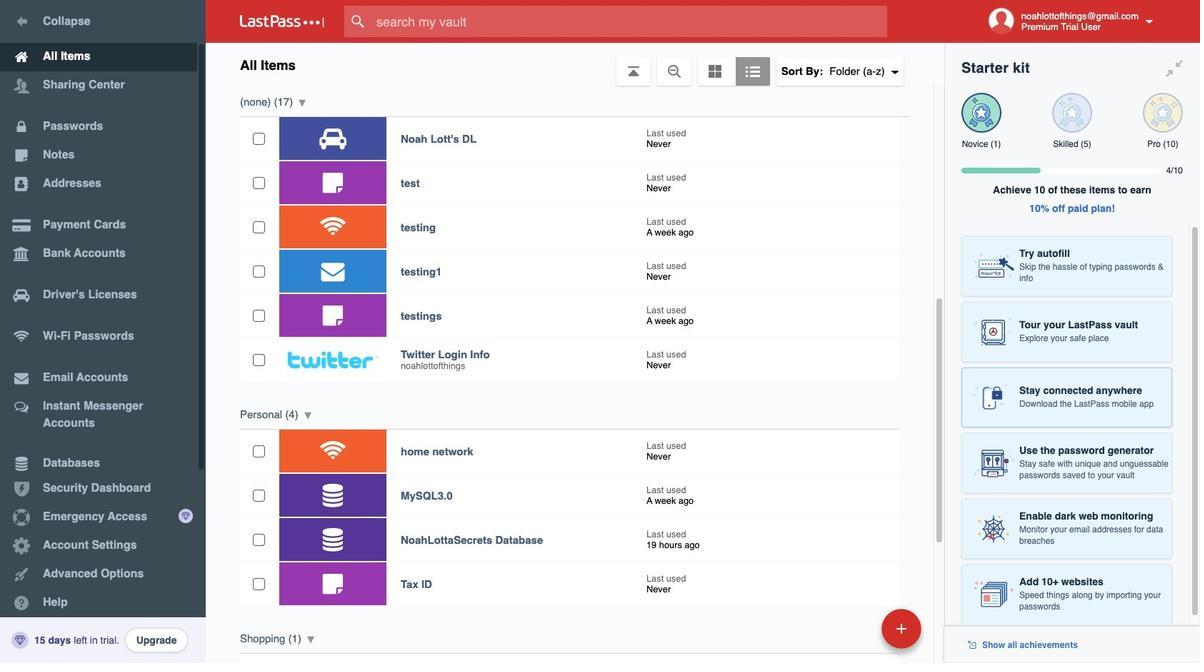 Task type: locate. For each thing, give the bounding box(es) containing it.
new item navigation
[[783, 605, 930, 664]]

lastpass image
[[240, 15, 324, 28]]



Task type: vqa. For each thing, say whether or not it's contained in the screenshot.
NEW ITEM 'Element'
yes



Task type: describe. For each thing, give the bounding box(es) containing it.
main navigation navigation
[[0, 0, 206, 664]]

vault options navigation
[[206, 43, 944, 86]]

search my vault text field
[[344, 6, 915, 37]]

new item element
[[783, 609, 927, 649]]

Search search field
[[344, 6, 915, 37]]



